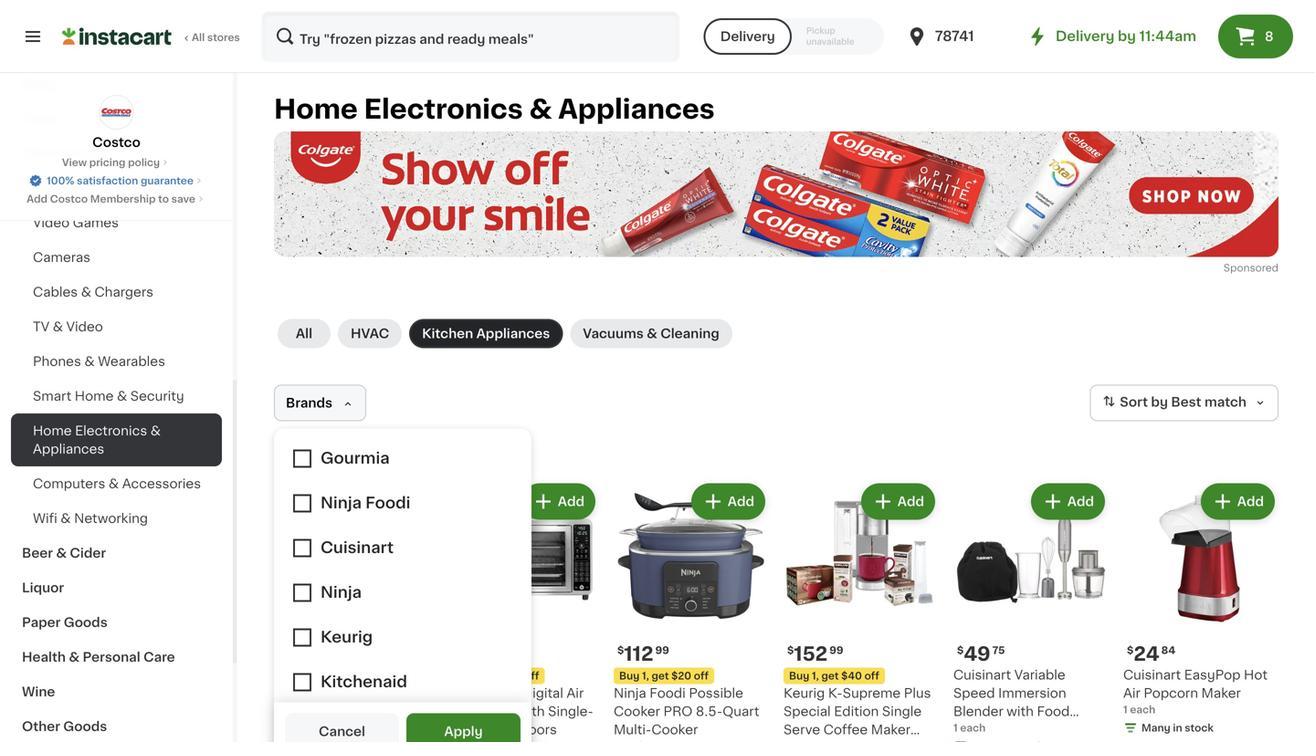 Task type: locate. For each thing, give the bounding box(es) containing it.
add costco membership to save link
[[27, 192, 206, 206]]

99 inside $ 152 99
[[830, 646, 844, 656]]

None search field
[[261, 11, 680, 62]]

baby link
[[11, 67, 222, 101]]

$ left 75
[[957, 646, 964, 656]]

0 horizontal spatial buy 1, get $20 off
[[280, 672, 369, 682]]

1,
[[302, 672, 310, 682], [472, 672, 479, 682], [642, 672, 649, 682], [812, 672, 819, 682]]

electronics down the search field
[[364, 96, 523, 122]]

2 $20 from the left
[[672, 672, 692, 682]]

& inside wifi & networking link
[[61, 513, 71, 525]]

0 horizontal spatial $20
[[332, 672, 352, 682]]

$ for 112
[[618, 646, 624, 656]]

add costco membership to save
[[27, 194, 195, 204]]

cancel
[[319, 726, 365, 739]]

by right sort
[[1152, 396, 1168, 409]]

• sponsored: colgate: show off your smile. shop now. image
[[274, 132, 1279, 257]]

2 product group from the left
[[444, 480, 599, 743]]

3 $ from the left
[[957, 646, 964, 656]]

0 horizontal spatial home
[[33, 425, 72, 438]]

& inside phones & wearables link
[[84, 355, 95, 368]]

with up doors
[[518, 706, 545, 719]]

1 horizontal spatial air
[[1124, 688, 1141, 700]]

2 vertical spatial electronics
[[75, 425, 147, 438]]

add for cuisinart
[[1068, 496, 1095, 508]]

$ inside $ 24 84
[[1127, 646, 1134, 656]]

cuisinart variable speed immersion blender with food processor
[[954, 669, 1070, 737]]

cuisinart inside 'cuisinart variable speed immersion blender with food processor'
[[954, 669, 1012, 682]]

speed
[[954, 688, 995, 700]]

6 add button from the left
[[1203, 486, 1274, 518]]

kitchen appliances
[[422, 328, 550, 340]]

apply button
[[407, 714, 521, 743]]

by inside field
[[1152, 396, 1168, 409]]

all for all stores
[[192, 32, 205, 42]]

keurig
[[784, 688, 825, 700]]

add for blendjet
[[388, 496, 415, 508]]

foodi
[[650, 688, 686, 700]]

1 buy from the left
[[280, 672, 300, 682]]

0 horizontal spatial delivery
[[721, 30, 776, 43]]

delivery for delivery by 11:44am
[[1056, 30, 1115, 43]]

oven
[[481, 706, 515, 719]]

1 horizontal spatial costco
[[92, 136, 141, 149]]

phones
[[33, 355, 81, 368]]

2 99 from the left
[[830, 646, 844, 656]]

video
[[33, 217, 70, 229], [66, 321, 103, 333]]

air inside cuisinart easypop hot air popcorn maker 1 each
[[1124, 688, 1141, 700]]

by for sort
[[1152, 396, 1168, 409]]

delivery inside button
[[721, 30, 776, 43]]

wine link
[[11, 675, 222, 710]]

78741
[[935, 30, 975, 43]]

tv & video link
[[11, 310, 222, 344]]

security
[[130, 390, 184, 403]]

2 horizontal spatial appliances
[[558, 96, 715, 122]]

each down "blender"
[[961, 724, 986, 734]]

appliances inside home electronics & appliances
[[33, 443, 104, 456]]

4 $ from the left
[[1127, 646, 1134, 656]]

$ up keurig
[[788, 646, 794, 656]]

82 19
[[284, 645, 323, 664]]

6 product group from the left
[[1124, 480, 1279, 740]]

games
[[73, 217, 119, 229]]

video down audio
[[33, 217, 70, 229]]

electronics for home electronics &  appliances
[[364, 96, 523, 122]]

goods inside paper goods link
[[64, 617, 108, 629]]

product group containing add
[[444, 480, 599, 743]]

1 horizontal spatial appliances
[[477, 328, 550, 340]]

service type group
[[704, 18, 884, 55]]

maker up pods
[[871, 724, 911, 737]]

2 goods from the top
[[63, 721, 107, 734]]

ninja
[[614, 688, 647, 700]]

0 vertical spatial video
[[33, 217, 70, 229]]

product group
[[274, 480, 429, 743], [444, 480, 599, 743], [614, 480, 769, 743], [784, 480, 939, 743], [954, 480, 1109, 743], [1124, 480, 1279, 740]]

0 horizontal spatial cuisinart
[[954, 669, 1012, 682]]

each up many
[[1131, 705, 1156, 715]]

1, up gourmia
[[472, 672, 479, 682]]

smart
[[33, 390, 71, 403]]

air left popcorn
[[1124, 688, 1141, 700]]

blender,
[[274, 706, 327, 719]]

nsored
[[1244, 263, 1279, 273]]

0 horizontal spatial by
[[1118, 30, 1136, 43]]

1 off from the left
[[354, 672, 369, 682]]

1 horizontal spatial buy 1, get $20 off
[[619, 672, 709, 682]]

get left $40 at bottom
[[822, 672, 839, 682]]

1 horizontal spatial by
[[1152, 396, 1168, 409]]

1 vertical spatial home
[[75, 390, 114, 403]]

add button for 49
[[1033, 486, 1104, 518]]

& inside cables & chargers "link"
[[81, 286, 91, 299]]

0 horizontal spatial air
[[567, 688, 584, 700]]

delivery button
[[704, 18, 792, 55]]

sort
[[1120, 396, 1148, 409]]

brands
[[286, 397, 333, 410]]

add button for buy 1, get $30 off
[[523, 486, 594, 518]]

1 inside cuisinart easypop hot air popcorn maker 1 each
[[1124, 705, 1128, 715]]

1 horizontal spatial delivery
[[1056, 30, 1115, 43]]

with down serve
[[784, 742, 811, 743]]

$ inside $ 112 99
[[618, 646, 624, 656]]

$ 112 99
[[618, 645, 670, 664]]

75
[[993, 646, 1005, 656]]

smart home & security
[[33, 390, 184, 403]]

1 goods from the top
[[64, 617, 108, 629]]

0 horizontal spatial 1
[[954, 724, 958, 734]]

1 cuisinart from the left
[[954, 669, 1012, 682]]

off up supreme
[[865, 672, 880, 682]]

goods inside other goods link
[[63, 721, 107, 734]]

get up blendjet
[[312, 672, 329, 682]]

1 horizontal spatial 99
[[830, 646, 844, 656]]

1 vertical spatial by
[[1152, 396, 1168, 409]]

all left 'hvac' link
[[296, 328, 313, 340]]

2 get from the left
[[482, 672, 499, 682]]

0 horizontal spatial with
[[518, 706, 545, 719]]

off up possible at the bottom right of the page
[[694, 672, 709, 682]]

buy 1, get $20 off
[[280, 672, 369, 682], [619, 672, 709, 682]]

goods up health & personal care
[[64, 617, 108, 629]]

by left 11:44am
[[1118, 30, 1136, 43]]

& inside beer & cider link
[[56, 547, 67, 560]]

add for gourmia
[[558, 496, 585, 508]]

1 99 from the left
[[656, 646, 670, 656]]

1
[[1124, 705, 1128, 715], [954, 724, 958, 734]]

cuisinart inside cuisinart easypop hot air popcorn maker 1 each
[[1124, 669, 1182, 682]]

add button for buy 1, get $20 off
[[353, 486, 424, 518]]

0 vertical spatial home
[[274, 96, 358, 122]]

electronics down smart home & security
[[75, 425, 147, 438]]

all left stores
[[192, 32, 205, 42]]

1 get from the left
[[312, 672, 329, 682]]

electronics up 100%
[[22, 147, 97, 160]]

$ inside $ 152 99
[[788, 646, 794, 656]]

2-
[[330, 706, 343, 719]]

1 vertical spatial video
[[66, 321, 103, 333]]

costco up view pricing policy link
[[92, 136, 141, 149]]

$
[[618, 646, 624, 656], [788, 646, 794, 656], [957, 646, 964, 656], [1127, 646, 1134, 656]]

off right $30
[[525, 672, 539, 682]]

1 vertical spatial maker
[[871, 724, 911, 737]]

2 horizontal spatial home
[[274, 96, 358, 122]]

2 $ from the left
[[788, 646, 794, 656]]

1, up blendjet
[[302, 672, 310, 682]]

2 buy 1, get $20 off from the left
[[619, 672, 709, 682]]

cooker down pro
[[652, 724, 698, 737]]

cider
[[70, 547, 106, 560]]

get up foodi
[[652, 672, 669, 682]]

2 add button from the left
[[523, 486, 594, 518]]

0 vertical spatial each
[[1131, 705, 1156, 715]]

0 horizontal spatial maker
[[871, 724, 911, 737]]

with down immersion
[[1007, 706, 1034, 719]]

cables & chargers
[[33, 286, 154, 299]]

maker down 'easypop'
[[1202, 688, 1241, 700]]

5 product group from the left
[[954, 480, 1109, 743]]

buy 1, get $20 off up foodi
[[619, 672, 709, 682]]

cuisinart up "speed"
[[954, 669, 1012, 682]]

1 vertical spatial goods
[[63, 721, 107, 734]]

4 get from the left
[[822, 672, 839, 682]]

vacuums
[[583, 328, 644, 340]]

99 right 112
[[656, 646, 670, 656]]

goods right other in the left of the page
[[63, 721, 107, 734]]

all stores
[[192, 32, 240, 42]]

& inside tv & video link
[[53, 321, 63, 333]]

delivery for delivery
[[721, 30, 776, 43]]

air for single-
[[567, 688, 584, 700]]

1 vertical spatial each
[[961, 724, 986, 734]]

gourmia
[[444, 688, 499, 700]]

by for delivery
[[1118, 30, 1136, 43]]

costco down 100%
[[50, 194, 88, 204]]

baby
[[22, 78, 56, 90]]

other goods
[[22, 721, 107, 734]]

2 horizontal spatial with
[[1007, 706, 1034, 719]]

view pricing policy
[[62, 158, 160, 168]]

0 vertical spatial electronics
[[364, 96, 523, 122]]

99 inside $ 112 99
[[656, 646, 670, 656]]

&
[[529, 96, 552, 122], [81, 286, 91, 299], [53, 321, 63, 333], [647, 328, 658, 340], [84, 355, 95, 368], [117, 390, 127, 403], [151, 425, 161, 438], [109, 478, 119, 491], [61, 513, 71, 525], [56, 547, 67, 560], [69, 651, 80, 664]]

$ left 84
[[1127, 646, 1134, 656]]

air up single-
[[567, 688, 584, 700]]

1 vertical spatial all
[[296, 328, 313, 340]]

beer
[[22, 547, 53, 560]]

air inside gourmia xl digital air fryer oven with single- pull french doors
[[567, 688, 584, 700]]

buy up blendjet
[[280, 672, 300, 682]]

1 horizontal spatial with
[[784, 742, 811, 743]]

3 product group from the left
[[614, 480, 769, 743]]

5 add button from the left
[[1033, 486, 1104, 518]]

cooker
[[614, 706, 661, 719], [652, 724, 698, 737]]

get left $30
[[482, 672, 499, 682]]

floral
[[22, 112, 58, 125]]

liquor
[[22, 582, 64, 595]]

$162.99 element
[[444, 643, 599, 666]]

1 horizontal spatial maker
[[1202, 688, 1241, 700]]

electronics inside home electronics & appliances
[[75, 425, 147, 438]]

0 vertical spatial by
[[1118, 30, 1136, 43]]

buy up gourmia
[[450, 672, 470, 682]]

& inside computers & accessories link
[[109, 478, 119, 491]]

0 horizontal spatial all
[[192, 32, 205, 42]]

1 vertical spatial k-
[[831, 742, 846, 743]]

off up portable
[[354, 672, 369, 682]]

doors
[[518, 724, 557, 737]]

& inside home electronics & appliances
[[151, 425, 161, 438]]

delivery
[[1056, 30, 1115, 43], [721, 30, 776, 43]]

1 horizontal spatial cuisinart
[[1124, 669, 1182, 682]]

99 up buy 1, get $40 off
[[830, 646, 844, 656]]

french
[[471, 724, 515, 737]]

goods
[[64, 617, 108, 629], [63, 721, 107, 734]]

video down cables & chargers
[[66, 321, 103, 333]]

1 air from the left
[[567, 688, 584, 700]]

liquor link
[[11, 571, 222, 606]]

supreme
[[843, 688, 901, 700]]

with inside gourmia xl digital air fryer oven with single- pull french doors
[[518, 706, 545, 719]]

cameras link
[[11, 240, 222, 275]]

by
[[1118, 30, 1136, 43], [1152, 396, 1168, 409]]

4 product group from the left
[[784, 480, 939, 743]]

sort by
[[1120, 396, 1168, 409]]

1 horizontal spatial home
[[75, 390, 114, 403]]

$ up ninja
[[618, 646, 624, 656]]

view
[[62, 158, 87, 168]]

0 vertical spatial maker
[[1202, 688, 1241, 700]]

$20 up foodi
[[672, 672, 692, 682]]

1 horizontal spatial each
[[1131, 705, 1156, 715]]

112
[[624, 645, 654, 664]]

add for keurig
[[898, 496, 925, 508]]

product group containing 152
[[784, 480, 939, 743]]

beer & cider
[[22, 547, 106, 560]]

78741 button
[[906, 11, 1016, 62]]

k- down buy 1, get $40 off
[[829, 688, 843, 700]]

with inside 'cuisinart variable speed immersion blender with food processor'
[[1007, 706, 1034, 719]]

$ inside $ 49 75
[[957, 646, 964, 656]]

99 for 112
[[656, 646, 670, 656]]

1 add button from the left
[[353, 486, 424, 518]]

2 cuisinart from the left
[[1124, 669, 1182, 682]]

& for wifi & networking
[[61, 513, 71, 525]]

computers & accessories link
[[11, 467, 222, 502]]

buy
[[280, 672, 300, 682], [450, 672, 470, 682], [619, 672, 640, 682], [789, 672, 810, 682]]

each
[[1131, 705, 1156, 715], [961, 724, 986, 734]]

1 horizontal spatial $20
[[672, 672, 692, 682]]

cuisinart down $ 24 84
[[1124, 669, 1182, 682]]

& inside health & personal care link
[[69, 651, 80, 664]]

0 vertical spatial cooker
[[614, 706, 661, 719]]

& for beer & cider
[[56, 547, 67, 560]]

fryer
[[444, 706, 477, 719]]

0 horizontal spatial 99
[[656, 646, 670, 656]]

home inside home electronics & appliances
[[33, 425, 72, 438]]

serve
[[784, 724, 821, 737]]

$20 up "2"
[[332, 672, 352, 682]]

popcorn
[[1144, 688, 1199, 700]]

keurig k-supreme plus special edition single serve coffee maker with 18 k-cup pods
[[784, 688, 931, 743]]

buy 1, get $20 off up "2"
[[280, 672, 369, 682]]

pods
[[876, 742, 908, 743]]

0 vertical spatial 1
[[1124, 705, 1128, 715]]

Best match Sort by field
[[1090, 385, 1279, 422]]

2 air from the left
[[1124, 688, 1141, 700]]

99 for 152
[[830, 646, 844, 656]]

1 $ from the left
[[618, 646, 624, 656]]

3 get from the left
[[652, 672, 669, 682]]

add button for 24
[[1203, 486, 1274, 518]]

0 horizontal spatial costco
[[50, 194, 88, 204]]

0 horizontal spatial each
[[961, 724, 986, 734]]

1 vertical spatial appliances
[[477, 328, 550, 340]]

product group containing 24
[[1124, 480, 1279, 740]]

2 vertical spatial appliances
[[33, 443, 104, 456]]

1, up keurig
[[812, 672, 819, 682]]

4 add button from the left
[[863, 486, 934, 518]]

cleaning
[[661, 328, 720, 340]]

1 horizontal spatial all
[[296, 328, 313, 340]]

2 vertical spatial home
[[33, 425, 72, 438]]

1 vertical spatial costco
[[50, 194, 88, 204]]

phones & wearables
[[33, 355, 165, 368]]

processor
[[954, 724, 1019, 737]]

& inside vacuums & cleaning link
[[647, 328, 658, 340]]

k- down "coffee"
[[831, 742, 846, 743]]

cooker up multi-
[[614, 706, 661, 719]]

1 horizontal spatial 1
[[1124, 705, 1128, 715]]

1, down $ 112 99
[[642, 672, 649, 682]]

100% satisfaction guarantee button
[[28, 170, 205, 188]]

vacuums & cleaning link
[[570, 319, 733, 349]]

0 vertical spatial all
[[192, 32, 205, 42]]

buy up keurig
[[789, 672, 810, 682]]

paper goods
[[22, 617, 108, 629]]

all
[[192, 32, 205, 42], [296, 328, 313, 340]]

buy up ninja
[[619, 672, 640, 682]]

0 vertical spatial appliances
[[558, 96, 715, 122]]

0 vertical spatial goods
[[64, 617, 108, 629]]

1 vertical spatial 1
[[954, 724, 958, 734]]

3 add button from the left
[[693, 486, 764, 518]]

1 product group from the left
[[274, 480, 429, 743]]

0 horizontal spatial appliances
[[33, 443, 104, 456]]

& for phones & wearables
[[84, 355, 95, 368]]



Task type: vqa. For each thing, say whether or not it's contained in the screenshot.
"Phones & Wearables" link
yes



Task type: describe. For each thing, give the bounding box(es) containing it.
$ for 152
[[788, 646, 794, 656]]

3 buy from the left
[[619, 672, 640, 682]]

cables & chargers link
[[11, 275, 222, 310]]

phones & wearables link
[[11, 344, 222, 379]]

save
[[171, 194, 195, 204]]

product group containing 112
[[614, 480, 769, 743]]

home for home electronics & appliances
[[33, 425, 72, 438]]

$ for 49
[[957, 646, 964, 656]]

49
[[964, 645, 991, 664]]

video games link
[[11, 206, 222, 240]]

instacart logo image
[[62, 26, 172, 48]]

all stores link
[[62, 11, 241, 62]]

$40
[[842, 672, 862, 682]]

wifi & networking link
[[11, 502, 222, 536]]

video games
[[33, 217, 119, 229]]

quart
[[723, 706, 760, 719]]

tv & video
[[33, 321, 103, 333]]

0 vertical spatial k-
[[829, 688, 843, 700]]

2 1, from the left
[[472, 672, 479, 682]]

computers
[[33, 478, 105, 491]]

1 1, from the left
[[302, 672, 310, 682]]

paper goods link
[[11, 606, 222, 640]]

appliances for home electronics & appliances
[[33, 443, 104, 456]]

appliances for home electronics &  appliances
[[558, 96, 715, 122]]

variable
[[1015, 669, 1066, 682]]

4 off from the left
[[865, 672, 880, 682]]

pull
[[444, 724, 467, 737]]

buy 1, get $30 off
[[450, 672, 539, 682]]

floral link
[[11, 101, 222, 136]]

with inside keurig k-supreme plus special edition single serve coffee maker with 18 k-cup pods
[[784, 742, 811, 743]]

best match
[[1172, 396, 1247, 409]]

possible
[[689, 688, 744, 700]]

home electronics &  appliances
[[274, 96, 715, 122]]

pack
[[343, 706, 374, 719]]

immersion
[[999, 688, 1067, 700]]

easypop
[[1185, 669, 1241, 682]]

policy
[[128, 158, 160, 168]]

single
[[882, 706, 922, 719]]

cuisinart for air
[[1124, 669, 1182, 682]]

electronics for home electronics & appliances
[[75, 425, 147, 438]]

networking
[[74, 513, 148, 525]]

in
[[1173, 724, 1183, 734]]

care
[[144, 651, 175, 664]]

product group containing 49
[[954, 480, 1109, 743]]

& for vacuums & cleaning
[[647, 328, 658, 340]]

8 button
[[1219, 15, 1294, 58]]

product group containing 82
[[274, 480, 429, 743]]

wifi & networking
[[33, 513, 148, 525]]

4 buy from the left
[[789, 672, 810, 682]]

edition
[[834, 706, 879, 719]]

personal
[[83, 651, 140, 664]]

other goods link
[[11, 710, 222, 743]]

coffee
[[824, 724, 868, 737]]

spo
[[1224, 263, 1244, 273]]

3 1, from the left
[[642, 672, 649, 682]]

digital
[[522, 688, 564, 700]]

goods for other goods
[[63, 721, 107, 734]]

& for tv & video
[[53, 321, 63, 333]]

each inside cuisinart easypop hot air popcorn maker 1 each
[[1131, 705, 1156, 715]]

home inside smart home & security link
[[75, 390, 114, 403]]

pricing
[[89, 158, 126, 168]]

1 vertical spatial electronics
[[22, 147, 97, 160]]

computers & accessories
[[33, 478, 201, 491]]

many in stock
[[1142, 724, 1214, 734]]

2 buy from the left
[[450, 672, 470, 682]]

18
[[814, 742, 828, 743]]

8.5-
[[696, 706, 723, 719]]

special
[[784, 706, 831, 719]]

home electronics & appliances link
[[11, 414, 222, 467]]

82
[[284, 645, 310, 664]]

& for cables & chargers
[[81, 286, 91, 299]]

video inside tv & video link
[[66, 321, 103, 333]]

wine
[[22, 686, 55, 699]]

wearables
[[98, 355, 165, 368]]

$ for 24
[[1127, 646, 1134, 656]]

add for ninja
[[728, 496, 755, 508]]

wifi
[[33, 513, 57, 525]]

brands button
[[274, 385, 366, 422]]

cup
[[846, 742, 873, 743]]

24
[[1134, 645, 1160, 664]]

& for computers & accessories
[[109, 478, 119, 491]]

beer & cider link
[[11, 536, 222, 571]]

goods for paper goods
[[64, 617, 108, 629]]

hvac link
[[338, 319, 402, 349]]

& inside smart home & security link
[[117, 390, 127, 403]]

audio
[[33, 182, 70, 195]]

100%
[[47, 176, 74, 186]]

food
[[1037, 706, 1070, 719]]

3 off from the left
[[694, 672, 709, 682]]

video inside the video games link
[[33, 217, 70, 229]]

1 $20 from the left
[[332, 672, 352, 682]]

stores
[[207, 32, 240, 42]]

$ 24 84
[[1127, 645, 1176, 664]]

Search field
[[263, 13, 679, 60]]

1 buy 1, get $20 off from the left
[[280, 672, 369, 682]]

cameras
[[33, 251, 90, 264]]

health & personal care
[[22, 651, 175, 664]]

all link
[[278, 319, 331, 349]]

air for each
[[1124, 688, 1141, 700]]

kitchen
[[422, 328, 473, 340]]

0 vertical spatial costco
[[92, 136, 141, 149]]

4 1, from the left
[[812, 672, 819, 682]]

to
[[158, 194, 169, 204]]

costco logo image
[[99, 95, 134, 130]]

home electronics & appliances
[[33, 425, 161, 456]]

1 vertical spatial cooker
[[652, 724, 698, 737]]

other
[[22, 721, 60, 734]]

maker inside cuisinart easypop hot air popcorn maker 1 each
[[1202, 688, 1241, 700]]

stock
[[1185, 724, 1214, 734]]

blendjet
[[274, 688, 332, 700]]

cables
[[33, 286, 78, 299]]

costco link
[[92, 95, 141, 152]]

audio link
[[11, 171, 222, 206]]

maker inside keurig k-supreme plus special edition single serve coffee maker with 18 k-cup pods
[[871, 724, 911, 737]]

2 off from the left
[[525, 672, 539, 682]]

plus
[[904, 688, 931, 700]]

152
[[794, 645, 828, 664]]

all for all
[[296, 328, 313, 340]]

11:44am
[[1140, 30, 1197, 43]]

hvac
[[351, 328, 389, 340]]

cuisinart for immersion
[[954, 669, 1012, 682]]

& for health & personal care
[[69, 651, 80, 664]]

cancel button
[[285, 714, 399, 743]]

home for home electronics &  appliances
[[274, 96, 358, 122]]



